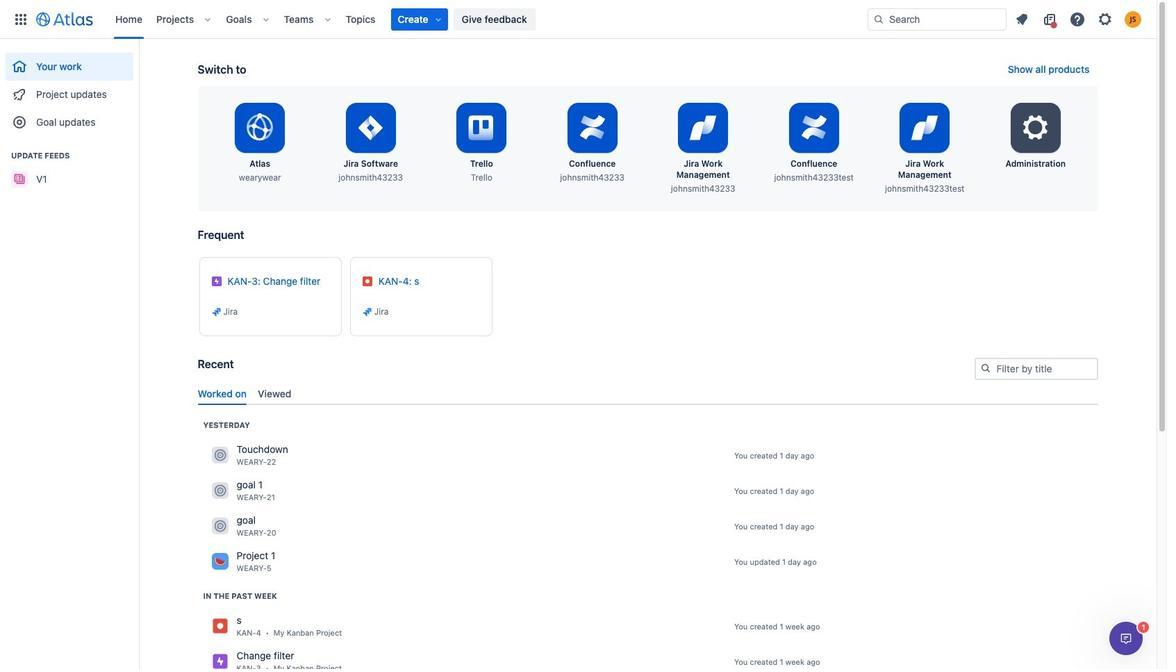Task type: vqa. For each thing, say whether or not it's contained in the screenshot.
More image
no



Task type: locate. For each thing, give the bounding box(es) containing it.
townsquare image
[[212, 518, 228, 535], [212, 553, 228, 570]]

banner
[[0, 0, 1157, 39]]

jira image
[[211, 306, 222, 318], [362, 306, 373, 318]]

townsquare image
[[212, 447, 228, 464], [212, 483, 228, 499]]

1 jira image from the left
[[211, 306, 222, 318]]

1 horizontal spatial jira image
[[362, 306, 373, 318]]

2 townsquare image from the top
[[212, 553, 228, 570]]

2 group from the top
[[6, 136, 133, 197]]

1 vertical spatial heading
[[203, 591, 277, 602]]

0 horizontal spatial jira image
[[211, 306, 222, 318]]

0 vertical spatial townsquare image
[[212, 447, 228, 464]]

settings image
[[1097, 11, 1114, 27], [1019, 111, 1053, 145]]

None search field
[[868, 8, 1007, 30]]

1 townsquare image from the top
[[212, 447, 228, 464]]

1 vertical spatial settings image
[[1019, 111, 1053, 145]]

2 heading from the top
[[203, 591, 277, 602]]

1 horizontal spatial jira image
[[362, 306, 373, 318]]

0 horizontal spatial settings image
[[1019, 111, 1053, 145]]

2 townsquare image from the top
[[212, 483, 228, 499]]

1 vertical spatial townsquare image
[[212, 553, 228, 570]]

heading
[[203, 420, 250, 431], [203, 591, 277, 602]]

1 heading from the top
[[203, 420, 250, 431]]

Filter by title field
[[976, 359, 1097, 379]]

dialog
[[1110, 622, 1143, 655]]

search image
[[980, 363, 991, 374]]

jira image
[[212, 618, 228, 635]]

0 vertical spatial settings image
[[1097, 11, 1114, 27]]

1 vertical spatial townsquare image
[[212, 483, 228, 499]]

0 vertical spatial heading
[[203, 420, 250, 431]]

0 horizontal spatial jira image
[[211, 306, 222, 318]]

top element
[[8, 0, 868, 39]]

account image
[[1125, 11, 1142, 27]]

0 vertical spatial townsquare image
[[212, 518, 228, 535]]

group
[[6, 39, 133, 140], [6, 136, 133, 197]]

tab list
[[192, 382, 1104, 405]]

jira image
[[212, 654, 228, 669]]

jira image
[[211, 306, 222, 318], [362, 306, 373, 318]]



Task type: describe. For each thing, give the bounding box(es) containing it.
Search field
[[868, 8, 1007, 30]]

1 group from the top
[[6, 39, 133, 140]]

2 jira image from the left
[[362, 306, 373, 318]]

2 jira image from the left
[[362, 306, 373, 318]]

switch to... image
[[13, 11, 29, 27]]

1 jira image from the left
[[211, 306, 222, 318]]

notifications image
[[1014, 11, 1031, 27]]

search image
[[874, 14, 885, 25]]

1 horizontal spatial settings image
[[1097, 11, 1114, 27]]

heading for jira image
[[203, 591, 277, 602]]

1 townsquare image from the top
[[212, 518, 228, 535]]

help image
[[1070, 11, 1086, 27]]

heading for 1st townsquare image
[[203, 420, 250, 431]]



